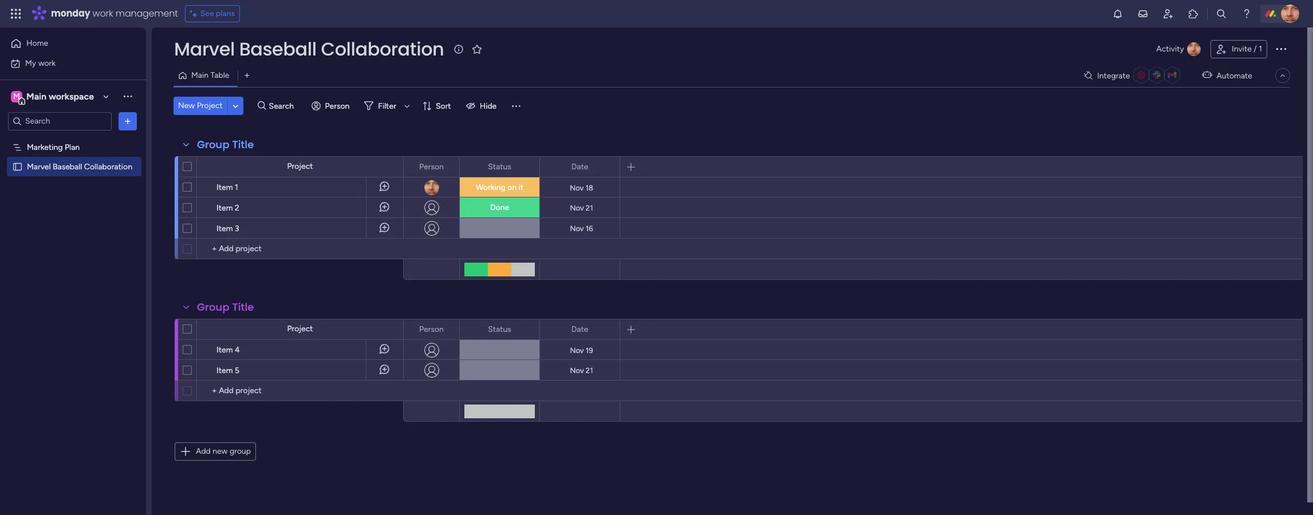 Task type: describe. For each thing, give the bounding box(es) containing it.
main table
[[191, 70, 229, 80]]

monday work management
[[51, 7, 178, 20]]

working on it
[[476, 183, 524, 193]]

status field for date
[[485, 161, 514, 173]]

add
[[196, 447, 211, 457]]

new project
[[178, 101, 223, 111]]

angle down image
[[233, 102, 239, 110]]

inbox image
[[1138, 8, 1150, 19]]

filter
[[378, 101, 397, 111]]

1 21 from the top
[[586, 204, 593, 212]]

nov for item 1
[[570, 184, 584, 192]]

main workspace
[[26, 91, 94, 102]]

hide
[[480, 101, 497, 111]]

status for date
[[488, 325, 512, 334]]

group for person
[[197, 138, 230, 152]]

5
[[235, 366, 240, 376]]

group
[[230, 447, 251, 457]]

project for person
[[287, 162, 313, 171]]

4 nov from the top
[[570, 346, 584, 355]]

workspace image
[[11, 90, 22, 103]]

person button
[[307, 97, 357, 115]]

filter button
[[360, 97, 414, 115]]

nov 16
[[570, 224, 593, 233]]

item for item 1
[[217, 183, 233, 193]]

new
[[178, 101, 195, 111]]

automate
[[1217, 71, 1253, 81]]

item 5
[[217, 366, 240, 376]]

project for date
[[287, 324, 313, 334]]

1 horizontal spatial collaboration
[[321, 36, 444, 62]]

monday
[[51, 7, 90, 20]]

group title field for date
[[194, 138, 257, 152]]

my work
[[25, 58, 56, 68]]

list box containing marketing plan
[[0, 135, 146, 331]]

invite / 1 button
[[1211, 40, 1268, 58]]

0 vertical spatial baseball
[[239, 36, 317, 62]]

Search in workspace field
[[24, 115, 96, 128]]

2
[[235, 203, 239, 213]]

m
[[13, 91, 20, 101]]

date for 2nd date field from the top of the page
[[572, 325, 589, 334]]

item 3
[[217, 224, 239, 234]]

title for date
[[232, 138, 254, 152]]

4
[[235, 346, 240, 355]]

item for item 3
[[217, 224, 233, 234]]

0 horizontal spatial marvel
[[27, 162, 51, 172]]

invite / 1
[[1233, 44, 1263, 54]]

person for first person field from the bottom
[[420, 325, 444, 334]]

marketing
[[27, 142, 63, 152]]

3
[[235, 224, 239, 234]]

apps image
[[1188, 8, 1200, 19]]

person for first person field
[[420, 162, 444, 172]]

item for item 5
[[217, 366, 233, 376]]

menu image
[[511, 100, 522, 112]]

2 21 from the top
[[586, 366, 593, 375]]

integrate
[[1098, 71, 1131, 81]]

1 date field from the top
[[569, 161, 592, 173]]

item 2
[[217, 203, 239, 213]]

group title for date
[[197, 300, 254, 315]]

add new group button
[[175, 443, 256, 461]]

v2 search image
[[258, 100, 266, 112]]

james peterson image
[[1282, 5, 1300, 23]]

sort
[[436, 101, 451, 111]]

management
[[116, 7, 178, 20]]

group title field for person
[[194, 300, 257, 315]]

1 vertical spatial 1
[[235, 183, 238, 193]]

1 vertical spatial collaboration
[[84, 162, 132, 172]]

Search field
[[266, 98, 301, 114]]

status field for person
[[485, 323, 514, 336]]

workspace
[[49, 91, 94, 102]]

home
[[26, 38, 48, 48]]

18
[[586, 184, 594, 192]]

1 horizontal spatial marvel baseball collaboration
[[174, 36, 444, 62]]

hide button
[[462, 97, 504, 115]]

search everything image
[[1217, 8, 1228, 19]]

options image
[[1275, 42, 1289, 55]]

nov for item 5
[[570, 366, 584, 375]]



Task type: locate. For each thing, give the bounding box(es) containing it.
group title up 'item 4'
[[197, 300, 254, 315]]

1 vertical spatial project
[[287, 162, 313, 171]]

0 vertical spatial person field
[[417, 161, 447, 173]]

1 title from the top
[[232, 138, 254, 152]]

1 horizontal spatial main
[[191, 70, 209, 80]]

0 vertical spatial date field
[[569, 161, 592, 173]]

list box
[[0, 135, 146, 331]]

0 vertical spatial work
[[93, 7, 113, 20]]

2 date field from the top
[[569, 323, 592, 336]]

0 horizontal spatial marvel baseball collaboration
[[27, 162, 132, 172]]

item left '5'
[[217, 366, 233, 376]]

1 vertical spatial person
[[420, 162, 444, 172]]

1 nov 21 from the top
[[570, 204, 593, 212]]

main table button
[[174, 66, 238, 85]]

person
[[325, 101, 350, 111], [420, 162, 444, 172], [420, 325, 444, 334]]

nov 21 down nov 19
[[570, 366, 593, 375]]

group title down angle down icon
[[197, 138, 254, 152]]

0 vertical spatial marvel baseball collaboration
[[174, 36, 444, 62]]

0 horizontal spatial collaboration
[[84, 162, 132, 172]]

work for monday
[[93, 7, 113, 20]]

marvel baseball collaboration
[[174, 36, 444, 62], [27, 162, 132, 172]]

1 vertical spatial marvel
[[27, 162, 51, 172]]

0 horizontal spatial baseball
[[53, 162, 82, 172]]

item left 4
[[217, 346, 233, 355]]

2 nov from the top
[[570, 204, 584, 212]]

0 horizontal spatial 1
[[235, 183, 238, 193]]

0 vertical spatial marvel
[[174, 36, 235, 62]]

group up 'item 4'
[[197, 300, 230, 315]]

nov
[[570, 184, 584, 192], [570, 204, 584, 212], [570, 224, 584, 233], [570, 346, 584, 355], [570, 366, 584, 375]]

marvel up main table button
[[174, 36, 235, 62]]

1 vertical spatial baseball
[[53, 162, 82, 172]]

main
[[191, 70, 209, 80], [26, 91, 46, 102]]

1
[[1260, 44, 1263, 54], [235, 183, 238, 193]]

home button
[[7, 34, 123, 53]]

dapulse integrations image
[[1085, 71, 1093, 80]]

workspace options image
[[122, 91, 134, 102]]

group title field up 'item 4'
[[194, 300, 257, 315]]

show board description image
[[452, 44, 466, 55]]

add to favorites image
[[472, 43, 483, 55]]

main inside button
[[191, 70, 209, 80]]

1 group title from the top
[[197, 138, 254, 152]]

0 vertical spatial collaboration
[[321, 36, 444, 62]]

invite members image
[[1163, 8, 1175, 19]]

group
[[197, 138, 230, 152], [197, 300, 230, 315]]

0 vertical spatial group title
[[197, 138, 254, 152]]

1 inside button
[[1260, 44, 1263, 54]]

activity button
[[1153, 40, 1207, 58]]

2 nov 21 from the top
[[570, 366, 593, 375]]

1 vertical spatial date field
[[569, 323, 592, 336]]

2 title from the top
[[232, 300, 254, 315]]

1 right /
[[1260, 44, 1263, 54]]

2 group title from the top
[[197, 300, 254, 315]]

1 status from the top
[[488, 162, 512, 172]]

16
[[586, 224, 593, 233]]

0 horizontal spatial main
[[26, 91, 46, 102]]

project
[[197, 101, 223, 111], [287, 162, 313, 171], [287, 324, 313, 334]]

item up item 2
[[217, 183, 233, 193]]

3 nov from the top
[[570, 224, 584, 233]]

marketing plan
[[27, 142, 80, 152]]

nov left 18
[[570, 184, 584, 192]]

5 item from the top
[[217, 366, 233, 376]]

0 vertical spatial group title field
[[194, 138, 257, 152]]

new
[[213, 447, 228, 457]]

nov left 16
[[570, 224, 584, 233]]

main inside workspace selection element
[[26, 91, 46, 102]]

date up nov 19
[[572, 325, 589, 334]]

help image
[[1242, 8, 1253, 19]]

date for first date field
[[572, 162, 589, 172]]

arrow down image
[[401, 99, 414, 113]]

0 vertical spatial main
[[191, 70, 209, 80]]

Marvel Baseball Collaboration field
[[171, 36, 447, 62]]

option
[[0, 137, 146, 139]]

project inside button
[[197, 101, 223, 111]]

0 vertical spatial title
[[232, 138, 254, 152]]

2 person field from the top
[[417, 323, 447, 336]]

autopilot image
[[1203, 68, 1213, 82]]

status for person
[[488, 162, 512, 172]]

1 vertical spatial main
[[26, 91, 46, 102]]

new project button
[[174, 97, 227, 115]]

main left table
[[191, 70, 209, 80]]

0 vertical spatial person
[[325, 101, 350, 111]]

plan
[[65, 142, 80, 152]]

it
[[519, 183, 524, 193]]

group title
[[197, 138, 254, 152], [197, 300, 254, 315]]

1 date from the top
[[572, 162, 589, 172]]

nov left 19 at bottom
[[570, 346, 584, 355]]

21 down 18
[[586, 204, 593, 212]]

item 4
[[217, 346, 240, 355]]

collaboration down options icon
[[84, 162, 132, 172]]

2 date from the top
[[572, 325, 589, 334]]

work inside "button"
[[38, 58, 56, 68]]

2 vertical spatial person
[[420, 325, 444, 334]]

21 down 19 at bottom
[[586, 366, 593, 375]]

1 person field from the top
[[417, 161, 447, 173]]

add view image
[[245, 71, 250, 80]]

options image
[[122, 115, 134, 127]]

group for date
[[197, 300, 230, 315]]

marvel
[[174, 36, 235, 62], [27, 162, 51, 172]]

group down new project button
[[197, 138, 230, 152]]

21
[[586, 204, 593, 212], [586, 366, 593, 375]]

collaboration up filter popup button
[[321, 36, 444, 62]]

add new group
[[196, 447, 251, 457]]

nov for item 3
[[570, 224, 584, 233]]

collaboration
[[321, 36, 444, 62], [84, 162, 132, 172]]

item 1
[[217, 183, 238, 193]]

+ Add project text field
[[203, 385, 398, 398]]

title
[[232, 138, 254, 152], [232, 300, 254, 315]]

1 vertical spatial work
[[38, 58, 56, 68]]

group title for person
[[197, 138, 254, 152]]

1 horizontal spatial marvel
[[174, 36, 235, 62]]

date
[[572, 162, 589, 172], [572, 325, 589, 334]]

1 vertical spatial title
[[232, 300, 254, 315]]

nov 21 down nov 18 in the left of the page
[[570, 204, 593, 212]]

0 vertical spatial nov 21
[[570, 204, 593, 212]]

working
[[476, 183, 506, 193]]

status
[[488, 162, 512, 172], [488, 325, 512, 334]]

my work button
[[7, 54, 123, 72]]

nov 19
[[570, 346, 593, 355]]

1 vertical spatial person field
[[417, 323, 447, 336]]

nov 18
[[570, 184, 594, 192]]

1 up 2
[[235, 183, 238, 193]]

1 vertical spatial group
[[197, 300, 230, 315]]

see plans
[[200, 9, 235, 18]]

0 vertical spatial project
[[197, 101, 223, 111]]

1 horizontal spatial 1
[[1260, 44, 1263, 54]]

collapse board header image
[[1279, 71, 1288, 80]]

2 item from the top
[[217, 203, 233, 213]]

nov down nov 18 in the left of the page
[[570, 204, 584, 212]]

1 vertical spatial group title field
[[194, 300, 257, 315]]

baseball down plan
[[53, 162, 82, 172]]

sort button
[[418, 97, 458, 115]]

work right the my
[[38, 58, 56, 68]]

nov down nov 19
[[570, 366, 584, 375]]

notifications image
[[1113, 8, 1124, 19]]

main right workspace image
[[26, 91, 46, 102]]

marvel down the marketing
[[27, 162, 51, 172]]

main for main table
[[191, 70, 209, 80]]

1 group title field from the top
[[194, 138, 257, 152]]

3 item from the top
[[217, 224, 233, 234]]

item for item 2
[[217, 203, 233, 213]]

plans
[[216, 9, 235, 18]]

title down angle down icon
[[232, 138, 254, 152]]

1 horizontal spatial baseball
[[239, 36, 317, 62]]

on
[[508, 183, 517, 193]]

nov 21
[[570, 204, 593, 212], [570, 366, 593, 375]]

2 group from the top
[[197, 300, 230, 315]]

1 group from the top
[[197, 138, 230, 152]]

1 vertical spatial date
[[572, 325, 589, 334]]

baseball
[[239, 36, 317, 62], [53, 162, 82, 172]]

1 item from the top
[[217, 183, 233, 193]]

public board image
[[12, 161, 23, 172]]

marvel baseball collaboration inside list box
[[27, 162, 132, 172]]

item for item 4
[[217, 346, 233, 355]]

Status field
[[485, 161, 514, 173], [485, 323, 514, 336]]

date field up nov 19
[[569, 323, 592, 336]]

Group Title field
[[194, 138, 257, 152], [194, 300, 257, 315]]

1 vertical spatial nov 21
[[570, 366, 593, 375]]

work for my
[[38, 58, 56, 68]]

0 horizontal spatial work
[[38, 58, 56, 68]]

+ Add project text field
[[203, 242, 398, 256]]

main for main workspace
[[26, 91, 46, 102]]

my
[[25, 58, 36, 68]]

1 nov from the top
[[570, 184, 584, 192]]

Date field
[[569, 161, 592, 173], [569, 323, 592, 336]]

baseball up add view icon
[[239, 36, 317, 62]]

title for person
[[232, 300, 254, 315]]

done
[[490, 203, 509, 213]]

19
[[586, 346, 593, 355]]

activity
[[1157, 44, 1185, 54]]

0 vertical spatial 1
[[1260, 44, 1263, 54]]

0 vertical spatial status field
[[485, 161, 514, 173]]

item left 2
[[217, 203, 233, 213]]

1 vertical spatial group title
[[197, 300, 254, 315]]

invite
[[1233, 44, 1253, 54]]

1 vertical spatial marvel baseball collaboration
[[27, 162, 132, 172]]

2 status from the top
[[488, 325, 512, 334]]

item
[[217, 183, 233, 193], [217, 203, 233, 213], [217, 224, 233, 234], [217, 346, 233, 355], [217, 366, 233, 376]]

0 vertical spatial 21
[[586, 204, 593, 212]]

workspace selection element
[[11, 90, 96, 105]]

see plans button
[[185, 5, 240, 22]]

work
[[93, 7, 113, 20], [38, 58, 56, 68]]

0 vertical spatial group
[[197, 138, 230, 152]]

0 vertical spatial date
[[572, 162, 589, 172]]

select product image
[[10, 8, 22, 19]]

date field up nov 18 in the left of the page
[[569, 161, 592, 173]]

group title field down angle down icon
[[194, 138, 257, 152]]

1 status field from the top
[[485, 161, 514, 173]]

2 group title field from the top
[[194, 300, 257, 315]]

2 vertical spatial project
[[287, 324, 313, 334]]

/
[[1255, 44, 1258, 54]]

table
[[211, 70, 229, 80]]

5 nov from the top
[[570, 366, 584, 375]]

1 horizontal spatial work
[[93, 7, 113, 20]]

date up nov 18 in the left of the page
[[572, 162, 589, 172]]

1 vertical spatial status field
[[485, 323, 514, 336]]

0 vertical spatial status
[[488, 162, 512, 172]]

item left the 3
[[217, 224, 233, 234]]

1 vertical spatial status
[[488, 325, 512, 334]]

2 status field from the top
[[485, 323, 514, 336]]

Person field
[[417, 161, 447, 173], [417, 323, 447, 336]]

person inside popup button
[[325, 101, 350, 111]]

1 vertical spatial 21
[[586, 366, 593, 375]]

see
[[200, 9, 214, 18]]

work right monday
[[93, 7, 113, 20]]

title up 4
[[232, 300, 254, 315]]

4 item from the top
[[217, 346, 233, 355]]



Task type: vqa. For each thing, say whether or not it's contained in the screenshot.
12 at the left bottom of page
no



